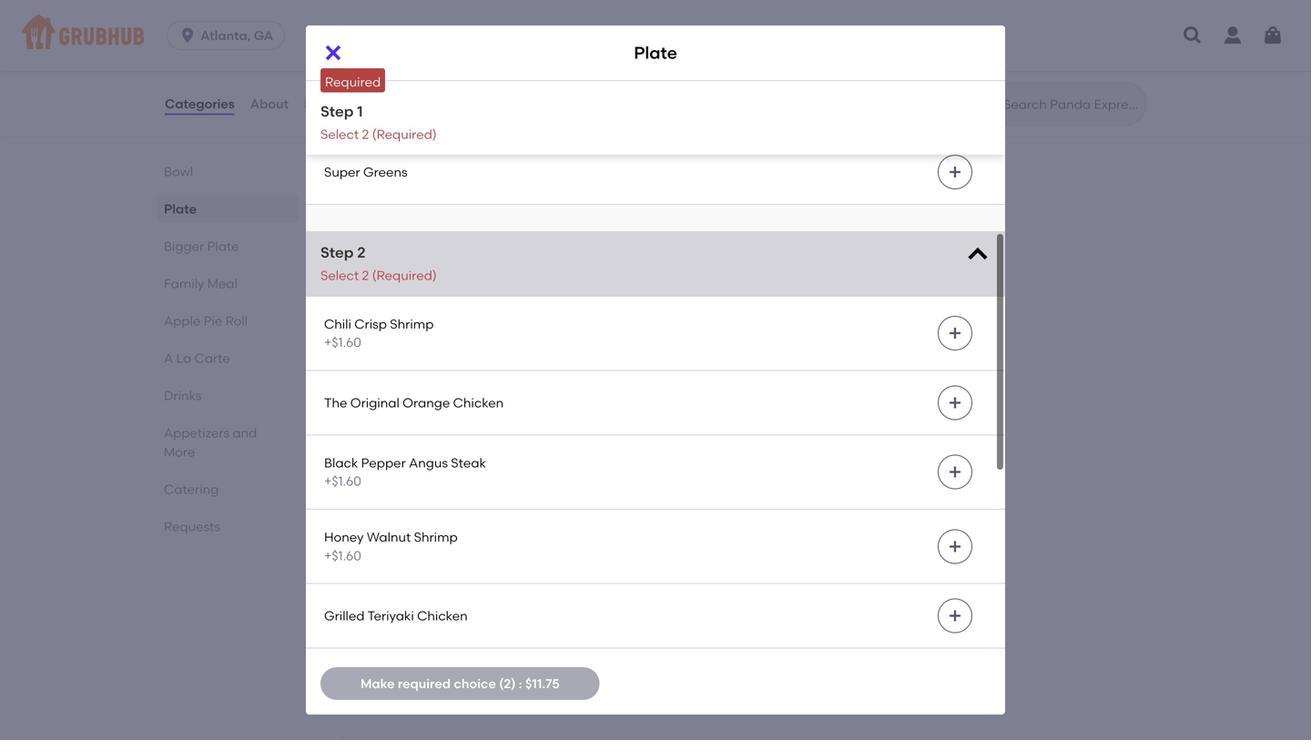 Task type: locate. For each thing, give the bounding box(es) containing it.
chicken right orange
[[453, 395, 504, 411]]

2 any from the top
[[350, 341, 373, 357]]

rice right fried
[[358, 35, 385, 50]]

a
[[164, 351, 173, 366]]

family up sides
[[335, 677, 399, 700]]

greens
[[363, 164, 408, 180]]

& up grilled teriyaki chicken
[[414, 559, 423, 575]]

+$1.60 down honey
[[324, 548, 361, 564]]

plate 1 side & 2 entrees
[[335, 241, 426, 279]]

step
[[321, 102, 354, 120], [321, 244, 354, 261]]

1 horizontal spatial bigger plate
[[350, 533, 427, 549]]

the original orange chicken
[[324, 395, 504, 411]]

the
[[324, 395, 347, 411]]

2
[[362, 127, 369, 142], [357, 244, 366, 261], [378, 266, 384, 279], [362, 268, 369, 283], [426, 341, 434, 357], [335, 702, 341, 716]]

2 vertical spatial 3
[[419, 702, 425, 716]]

entree up steamed
[[385, 48, 419, 61]]

bigger left 'angus'
[[335, 459, 399, 482]]

shrimp
[[390, 316, 434, 332], [414, 530, 458, 545]]

& for any 1 side & 1 entree
[[414, 123, 423, 139]]

entrees for any 1 side & 3 entrees
[[437, 559, 483, 575]]

select inside step 1 select 2 (required)
[[321, 127, 359, 142]]

1 vertical spatial family
[[335, 677, 399, 700]]

bigger plate
[[164, 239, 239, 254], [350, 533, 427, 549]]

family
[[164, 276, 204, 291], [335, 677, 399, 700]]

crisp
[[355, 316, 387, 332]]

(required) down steamed
[[372, 127, 437, 142]]

family inside "family meal 2 large sides & 3 large entrees"
[[335, 677, 399, 700]]

0 vertical spatial select
[[321, 127, 359, 142]]

2 +$1.60 from the top
[[324, 474, 361, 489]]

large
[[344, 702, 375, 716], [428, 702, 458, 716]]

super
[[324, 164, 360, 180]]

family meal
[[164, 276, 238, 291]]

1
[[335, 48, 339, 61], [378, 48, 382, 61], [357, 102, 363, 120], [376, 123, 381, 139], [426, 123, 431, 139], [335, 266, 339, 279], [376, 341, 381, 357], [335, 484, 339, 497], [376, 559, 381, 575]]

(required) up crisp
[[372, 268, 437, 283]]

meal
[[207, 276, 238, 291], [404, 677, 451, 700]]

svg image
[[1262, 25, 1284, 46], [948, 165, 963, 179], [948, 326, 963, 341], [948, 396, 963, 410], [948, 465, 963, 480]]

1 vertical spatial bowl
[[350, 97, 380, 113]]

1 vertical spatial entree
[[434, 123, 474, 139]]

step down required
[[321, 102, 354, 120]]

entree down white steamed rice
[[434, 123, 474, 139]]

entrees up crisp
[[387, 266, 426, 279]]

bowl
[[335, 23, 382, 46], [350, 97, 380, 113], [164, 164, 193, 179]]

(required) inside step 1 select 2 (required)
[[372, 127, 437, 142]]

side down steamed
[[384, 123, 411, 139]]

large down make
[[344, 702, 375, 716]]

bigger up family meal
[[164, 239, 204, 254]]

choice
[[454, 676, 496, 692]]

& right sides
[[408, 702, 416, 716]]

bigger plate up any 1 side & 3 entrees
[[350, 533, 427, 549]]

fried
[[324, 35, 355, 50]]

and
[[233, 425, 257, 441]]

side
[[342, 48, 365, 61], [384, 123, 411, 139], [342, 266, 365, 279], [384, 341, 411, 357], [342, 484, 365, 497], [384, 559, 411, 575]]

1 for bowl 1 side & 1 entree
[[335, 48, 339, 61]]

1 horizontal spatial large
[[428, 702, 458, 716]]

2 vertical spatial any
[[350, 559, 373, 575]]

step 2 select 2 (required)
[[321, 244, 437, 283]]

shrimp up any 1 side & 3 entrees
[[414, 530, 458, 545]]

apple
[[164, 313, 201, 329]]

entree inside bowl 1 side & 1 entree
[[385, 48, 419, 61]]

0 vertical spatial any
[[350, 123, 373, 139]]

bigger inside bigger plate 1 side & 3 entrees
[[335, 459, 399, 482]]

1 vertical spatial +$1.60
[[324, 474, 361, 489]]

1 horizontal spatial 3
[[419, 702, 425, 716]]

any for bigger
[[350, 559, 373, 575]]

&
[[367, 48, 375, 61], [414, 123, 423, 139], [367, 266, 375, 279], [414, 341, 423, 357], [367, 484, 375, 497], [414, 559, 423, 575], [408, 702, 416, 716]]

+$1.60 for honey
[[324, 548, 361, 564]]

& for any 1 side & 3 entrees
[[414, 559, 423, 575]]

shrimp inside honey walnut shrimp +$1.60
[[414, 530, 458, 545]]

shrimp inside the chili crisp shrimp +$1.60
[[390, 316, 434, 332]]

svg image inside main navigation navigation
[[1262, 25, 1284, 46]]

1 for any 1 side & 3 entrees
[[376, 559, 381, 575]]

1 vertical spatial step
[[321, 244, 354, 261]]

side inside bowl 1 side & 1 entree
[[342, 48, 365, 61]]

0 vertical spatial 3
[[378, 484, 384, 497]]

required
[[325, 74, 381, 90]]

1 vertical spatial any
[[350, 341, 373, 357]]

apple pie roll
[[164, 313, 248, 329]]

any down honey
[[350, 559, 373, 575]]

0 vertical spatial family
[[164, 276, 204, 291]]

bigger
[[164, 239, 204, 254], [335, 459, 399, 482], [350, 533, 391, 549]]

svg image inside atlanta, ga button
[[179, 26, 197, 45]]

1 select from the top
[[321, 127, 359, 142]]

step for step 2
[[321, 244, 354, 261]]

2 inside step 1 select 2 (required)
[[362, 127, 369, 142]]

side up required
[[342, 48, 365, 61]]

entrees up orange
[[437, 341, 483, 357]]

3 up grilled teriyaki chicken
[[426, 559, 434, 575]]

meal inside "family meal 2 large sides & 3 large entrees"
[[404, 677, 451, 700]]

rice
[[358, 35, 385, 50], [423, 100, 450, 115]]

3 any from the top
[[350, 559, 373, 575]]

any down white
[[350, 123, 373, 139]]

0 vertical spatial meal
[[207, 276, 238, 291]]

0 vertical spatial step
[[321, 102, 354, 120]]

plate inside bigger plate 1 side & 3 entrees
[[403, 459, 454, 482]]

atlanta, ga button
[[167, 21, 292, 50]]

1 vertical spatial 3
[[426, 559, 434, 575]]

0 vertical spatial bigger plate
[[164, 239, 239, 254]]

side down black
[[342, 484, 365, 497]]

1 vertical spatial bigger
[[335, 459, 399, 482]]

1 horizontal spatial meal
[[404, 677, 451, 700]]

3 down 'required'
[[419, 702, 425, 716]]

0 vertical spatial shrimp
[[390, 316, 434, 332]]

shrimp up any 1 side & 2 entrees
[[390, 316, 434, 332]]

1 +$1.60 from the top
[[324, 335, 361, 350]]

meal up sides
[[404, 677, 451, 700]]

entrees down 'angus'
[[387, 484, 426, 497]]

(required) for step 1
[[372, 127, 437, 142]]

drinks
[[164, 388, 202, 403]]

steamed
[[363, 100, 420, 115]]

honey walnut shrimp +$1.60
[[324, 530, 458, 564]]

1 vertical spatial chicken
[[417, 608, 468, 624]]

select down white
[[321, 127, 359, 142]]

0 horizontal spatial meal
[[207, 276, 238, 291]]

family meal 2 large sides & 3 large entrees
[[335, 677, 500, 716]]

select up chili on the top of the page
[[321, 268, 359, 283]]

0 horizontal spatial bigger plate
[[164, 239, 239, 254]]

+$1.60
[[324, 335, 361, 350], [324, 474, 361, 489], [324, 548, 361, 564]]

2 large from the left
[[428, 702, 458, 716]]

2 vertical spatial bowl
[[164, 164, 193, 179]]

la
[[176, 351, 191, 366]]

meal up pie
[[207, 276, 238, 291]]

chicken right the teriyaki
[[417, 608, 468, 624]]

3
[[378, 484, 384, 497], [426, 559, 434, 575], [419, 702, 425, 716]]

ga
[[254, 28, 273, 43]]

any down crisp
[[350, 341, 373, 357]]

super greens
[[324, 164, 408, 180]]

chili crisp shrimp +$1.60
[[324, 316, 434, 350]]

+$1.60 inside honey walnut shrimp +$1.60
[[324, 548, 361, 564]]

side up chili on the top of the page
[[342, 266, 365, 279]]

about button
[[249, 71, 290, 137]]

bowl down required
[[350, 97, 380, 113]]

entree for any
[[434, 123, 474, 139]]

1 vertical spatial meal
[[404, 677, 451, 700]]

shrimp for chili crisp shrimp
[[390, 316, 434, 332]]

2 step from the top
[[321, 244, 354, 261]]

entrees
[[387, 266, 426, 279], [437, 341, 483, 357], [387, 484, 426, 497], [437, 559, 483, 575], [461, 702, 500, 716]]

0 vertical spatial chicken
[[453, 395, 504, 411]]

3 +$1.60 from the top
[[324, 548, 361, 564]]

bowl image
[[596, 85, 732, 203]]

0 vertical spatial entree
[[385, 48, 419, 61]]

select
[[321, 127, 359, 142], [321, 268, 359, 283]]

0 horizontal spatial 3
[[378, 484, 384, 497]]

any
[[350, 123, 373, 139], [350, 341, 373, 357], [350, 559, 373, 575]]

entrees inside plate 1 side & 2 entrees
[[387, 266, 426, 279]]

1 any from the top
[[350, 123, 373, 139]]

0 horizontal spatial entree
[[385, 48, 419, 61]]

+$1.60 down chili on the top of the page
[[324, 335, 361, 350]]

+$1.60 down black
[[324, 474, 361, 489]]

(required) inside step 2 select 2 (required)
[[372, 268, 437, 283]]

1 horizontal spatial rice
[[423, 100, 450, 115]]

grilled teriyaki chicken
[[324, 608, 468, 624]]

make
[[361, 676, 395, 692]]

1 step from the top
[[321, 102, 354, 120]]

side inside plate 1 side & 2 entrees
[[342, 266, 365, 279]]

plate
[[634, 43, 677, 63], [164, 201, 197, 217], [207, 239, 239, 254], [335, 241, 386, 264], [350, 315, 383, 331], [403, 459, 454, 482], [394, 533, 427, 549]]

requests
[[164, 519, 220, 535]]

entrees for any 1 side & 2 entrees
[[437, 341, 483, 357]]

bowl down categories button at the top of the page
[[164, 164, 193, 179]]

+$1.60 inside the chili crisp shrimp +$1.60
[[324, 335, 361, 350]]

1 vertical spatial shrimp
[[414, 530, 458, 545]]

& inside bowl 1 side & 1 entree
[[367, 48, 375, 61]]

3 down pepper
[[378, 484, 384, 497]]

1 horizontal spatial family
[[335, 677, 399, 700]]

(required)
[[372, 127, 437, 142], [372, 268, 437, 283]]

& up required
[[367, 48, 375, 61]]

reviews button
[[303, 71, 356, 137]]

honey
[[324, 530, 364, 545]]

0 vertical spatial (required)
[[372, 127, 437, 142]]

2 select from the top
[[321, 268, 359, 283]]

& inside plate 1 side & 2 entrees
[[367, 266, 375, 279]]

1 (required) from the top
[[372, 127, 437, 142]]

bigger plate up family meal
[[164, 239, 239, 254]]

step inside step 1 select 2 (required)
[[321, 102, 354, 120]]

select inside step 2 select 2 (required)
[[321, 268, 359, 283]]

bowl up required
[[335, 23, 382, 46]]

& up the original orange chicken
[[414, 341, 423, 357]]

entrees up grilled teriyaki chicken
[[437, 559, 483, 575]]

0 horizontal spatial family
[[164, 276, 204, 291]]

large down make required choice (2) : $11.75
[[428, 702, 458, 716]]

& down pepper
[[367, 484, 375, 497]]

1 for any 1 side & 1 entree
[[376, 123, 381, 139]]

chicken
[[453, 395, 504, 411], [417, 608, 468, 624]]

2 vertical spatial +$1.60
[[324, 548, 361, 564]]

side down walnut
[[384, 559, 411, 575]]

catering
[[164, 482, 219, 497]]

bigger up any 1 side & 3 entrees
[[350, 533, 391, 549]]

0 vertical spatial bigger
[[164, 239, 204, 254]]

1 horizontal spatial entree
[[434, 123, 474, 139]]

& for plate 1 side & 2 entrees
[[367, 266, 375, 279]]

teriyaki
[[368, 608, 414, 624]]

:
[[519, 676, 522, 692]]

1 inside step 1 select 2 (required)
[[357, 102, 363, 120]]

& up crisp
[[367, 266, 375, 279]]

categories button
[[164, 71, 236, 137]]

entree
[[385, 48, 419, 61], [434, 123, 474, 139]]

0 vertical spatial bowl
[[335, 23, 382, 46]]

side for any 1 side & 1 entree
[[384, 123, 411, 139]]

family up apple
[[164, 276, 204, 291]]

entrees for plate 1 side & 2 entrees
[[387, 266, 426, 279]]

step inside step 2 select 2 (required)
[[321, 244, 354, 261]]

0 vertical spatial +$1.60
[[324, 335, 361, 350]]

step up chili on the top of the page
[[321, 244, 354, 261]]

plate inside plate 1 side & 2 entrees
[[335, 241, 386, 264]]

main navigation navigation
[[0, 0, 1311, 71]]

(required) for step 2
[[372, 268, 437, 283]]

rice up any 1 side & 1 entree
[[423, 100, 450, 115]]

meal for family meal
[[207, 276, 238, 291]]

0 vertical spatial rice
[[358, 35, 385, 50]]

reviews
[[304, 96, 355, 111]]

2 (required) from the top
[[372, 268, 437, 283]]

roll
[[225, 313, 248, 329]]

& down steamed
[[414, 123, 423, 139]]

entrees down choice
[[461, 702, 500, 716]]

0 horizontal spatial large
[[344, 702, 375, 716]]

any 1 side & 1 entree
[[350, 123, 474, 139]]

step 1 select 2 (required)
[[321, 102, 437, 142]]

about
[[250, 96, 289, 111]]

1 vertical spatial (required)
[[372, 268, 437, 283]]

1 vertical spatial select
[[321, 268, 359, 283]]

bigger plate 1 side & 3 entrees
[[335, 459, 454, 497]]

entrees inside "family meal 2 large sides & 3 large entrees"
[[461, 702, 500, 716]]

svg image
[[1182, 25, 1204, 46], [179, 26, 197, 45], [322, 42, 344, 64], [965, 242, 991, 268], [948, 539, 963, 554], [948, 609, 963, 624]]

1 inside plate 1 side & 2 entrees
[[335, 266, 339, 279]]

side down crisp
[[384, 341, 411, 357]]

chili
[[324, 316, 351, 332]]



Task type: describe. For each thing, give the bounding box(es) containing it.
appetizers
[[164, 425, 230, 441]]

side for any 1 side & 3 entrees
[[384, 559, 411, 575]]

any for plate
[[350, 341, 373, 357]]

3 inside "family meal 2 large sides & 3 large entrees"
[[419, 702, 425, 716]]

carte
[[194, 351, 230, 366]]

side for plate 1 side & 2 entrees
[[342, 266, 365, 279]]

+$1.60 for chili
[[324, 335, 361, 350]]

entree for bowl
[[385, 48, 419, 61]]

white
[[324, 100, 360, 115]]

family for family meal 2 large sides & 3 large entrees
[[335, 677, 399, 700]]

any 1 side & 3 entrees
[[350, 559, 483, 575]]

+$1.60 inside black pepper angus steak +$1.60
[[324, 474, 361, 489]]

2 horizontal spatial 3
[[426, 559, 434, 575]]

sides
[[377, 702, 405, 716]]

select for 1
[[321, 127, 359, 142]]

more
[[164, 444, 195, 460]]

black
[[324, 455, 358, 471]]

0 horizontal spatial rice
[[358, 35, 385, 50]]

& for any 1 side & 2 entrees
[[414, 341, 423, 357]]

any 1 side & 2 entrees
[[350, 341, 483, 357]]

side inside bigger plate 1 side & 3 entrees
[[342, 484, 365, 497]]

1 for any 1 side & 2 entrees
[[376, 341, 381, 357]]

atlanta, ga
[[200, 28, 273, 43]]

make required choice (2) : $11.75
[[361, 676, 560, 692]]

bowl for any 1 side & 1 entree
[[350, 97, 380, 113]]

bowl inside bowl 1 side & 1 entree
[[335, 23, 382, 46]]

black pepper angus steak +$1.60
[[324, 455, 486, 489]]

3 inside bigger plate 1 side & 3 entrees
[[378, 484, 384, 497]]

plate image
[[596, 303, 732, 421]]

white steamed rice
[[324, 100, 450, 115]]

1 for step 1 select 2 (required)
[[357, 102, 363, 120]]

categories
[[165, 96, 235, 111]]

side for any 1 side & 2 entrees
[[384, 341, 411, 357]]

bowl 1 side & 1 entree
[[335, 23, 419, 61]]

1 inside bigger plate 1 side & 3 entrees
[[335, 484, 339, 497]]

walnut
[[367, 530, 411, 545]]

Search Panda Express (3101) search field
[[1002, 96, 1141, 113]]

steak
[[451, 455, 486, 471]]

1 large from the left
[[344, 702, 375, 716]]

any for bowl
[[350, 123, 373, 139]]

(2)
[[499, 676, 516, 692]]

pie
[[204, 313, 222, 329]]

& inside "family meal 2 large sides & 3 large entrees"
[[408, 702, 416, 716]]

orange
[[403, 395, 450, 411]]

pepper
[[361, 455, 406, 471]]

shrimp for honey walnut shrimp
[[414, 530, 458, 545]]

& for bowl 1 side & 1 entree
[[367, 48, 375, 61]]

$11.75
[[526, 676, 560, 692]]

1 for plate 1 side & 2 entrees
[[335, 266, 339, 279]]

atlanta,
[[200, 28, 251, 43]]

meal for family meal 2 large sides & 3 large entrees
[[404, 677, 451, 700]]

family for family meal
[[164, 276, 204, 291]]

1 vertical spatial bigger plate
[[350, 533, 427, 549]]

entrees inside bigger plate 1 side & 3 entrees
[[387, 484, 426, 497]]

bowl for plate
[[164, 164, 193, 179]]

2 inside "family meal 2 large sides & 3 large entrees"
[[335, 702, 341, 716]]

fried rice
[[324, 35, 385, 50]]

original
[[350, 395, 400, 411]]

angus
[[409, 455, 448, 471]]

a la carte
[[164, 351, 230, 366]]

required
[[398, 676, 451, 692]]

2 vertical spatial bigger
[[350, 533, 391, 549]]

step for step 1
[[321, 102, 354, 120]]

& inside bigger plate 1 side & 3 entrees
[[367, 484, 375, 497]]

bigger plate image
[[596, 521, 732, 639]]

grilled
[[324, 608, 365, 624]]

select for 2
[[321, 268, 359, 283]]

2 inside plate 1 side & 2 entrees
[[378, 266, 384, 279]]

side for bowl 1 side & 1 entree
[[342, 48, 365, 61]]

appetizers and more
[[164, 425, 257, 460]]

1 vertical spatial rice
[[423, 100, 450, 115]]



Task type: vqa. For each thing, say whether or not it's contained in the screenshot.
$13.90 +
no



